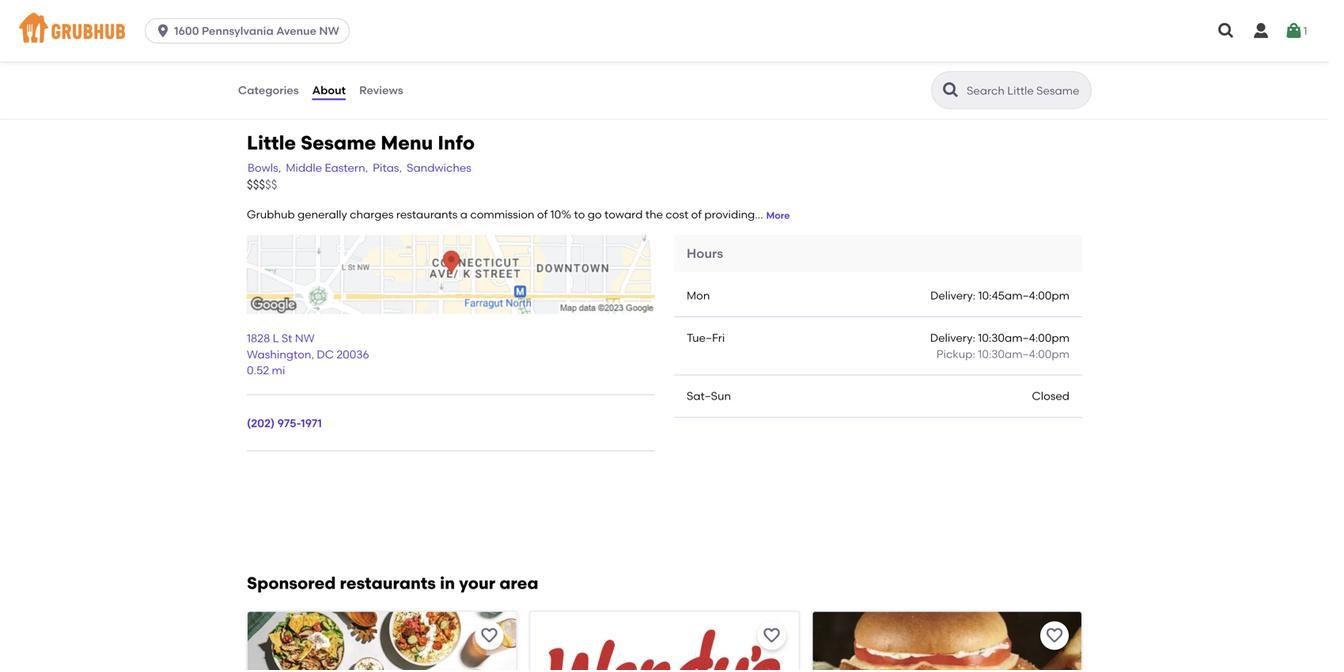 Task type: locate. For each thing, give the bounding box(es) containing it.
pitas, button
[[372, 159, 403, 177]]

1 button
[[1285, 17, 1308, 45]]

in
[[440, 573, 455, 594]]

1600 pennsylvania avenue nw
[[174, 24, 339, 38]]

10:30am–4:00pm up pickup: 10:30am–4:00pm
[[979, 331, 1070, 345]]

delivery:
[[931, 289, 976, 303], [931, 331, 976, 345]]

10:30am–4:00pm
[[979, 331, 1070, 345], [979, 347, 1070, 361]]

pennsylvania
[[202, 24, 274, 38]]

1 vertical spatial nw
[[295, 332, 315, 345]]

1 10:30am–4:00pm from the top
[[979, 331, 1070, 345]]

save this restaurant button for roti mediterranean bowls, salads & pitas logo
[[475, 622, 504, 650]]

dc
[[317, 348, 334, 361]]

l
[[273, 332, 279, 345]]

your
[[459, 573, 496, 594]]

10:30am–4:00pm for delivery: 10:30am–4:00pm
[[979, 331, 1070, 345]]

1 horizontal spatial of
[[692, 208, 702, 221]]

svg image
[[1217, 21, 1236, 40], [1252, 21, 1271, 40], [1285, 21, 1304, 40], [155, 23, 171, 39]]

2 10:30am–4:00pm from the top
[[979, 347, 1070, 361]]

of left 10%
[[537, 208, 548, 221]]

0 horizontal spatial nw
[[295, 332, 315, 345]]

save this restaurant image for the hard rock cafe logo save this restaurant "button"
[[1046, 626, 1065, 645]]

reviews button
[[359, 62, 404, 119]]

nw inside button
[[319, 24, 339, 38]]

10%
[[551, 208, 572, 221]]

sat–sun
[[687, 390, 731, 403]]

0 horizontal spatial save this restaurant button
[[475, 622, 504, 650]]

area
[[500, 573, 539, 594]]

sandwiches button
[[406, 159, 473, 177]]

1 vertical spatial 10:30am–4:00pm
[[979, 347, 1070, 361]]

pickup:
[[937, 347, 976, 361]]

bowls, button
[[247, 159, 282, 177]]

restaurants up roti mediterranean bowls, salads & pitas logo
[[340, 573, 436, 594]]

save this restaurant image
[[480, 626, 499, 645], [1046, 626, 1065, 645]]

10:30am–4:00pm down delivery: 10:30am–4:00pm
[[979, 347, 1070, 361]]

save this restaurant button
[[475, 622, 504, 650], [758, 622, 787, 650], [1041, 622, 1069, 650]]

nw for avenue
[[319, 24, 339, 38]]

1 vertical spatial delivery:
[[931, 331, 976, 345]]

restaurants left a
[[396, 208, 458, 221]]

providing
[[705, 208, 755, 221]]

1 save this restaurant image from the left
[[480, 626, 499, 645]]

3 save this restaurant button from the left
[[1041, 622, 1069, 650]]

more
[[767, 210, 790, 221]]

hard rock cafe logo image
[[813, 612, 1082, 670]]

eastern,
[[325, 161, 368, 174]]

sesame
[[301, 132, 376, 154]]

nw inside 1828 l st nw washington , dc 20036 0.52 mi
[[295, 332, 315, 345]]

middle eastern, button
[[285, 159, 369, 177]]

about button
[[312, 62, 347, 119]]

2 of from the left
[[692, 208, 702, 221]]

washington
[[247, 348, 311, 361]]

1 save this restaurant button from the left
[[475, 622, 504, 650]]

mi
[[272, 364, 285, 377]]

2 save this restaurant button from the left
[[758, 622, 787, 650]]

restaurants
[[396, 208, 458, 221], [340, 573, 436, 594]]

nw
[[319, 24, 339, 38], [295, 332, 315, 345]]

nw right st
[[295, 332, 315, 345]]

more button
[[767, 209, 790, 223]]

middle
[[286, 161, 322, 174]]

1 horizontal spatial save this restaurant button
[[758, 622, 787, 650]]

save this restaurant image for save this restaurant "button" for roti mediterranean bowls, salads & pitas logo
[[480, 626, 499, 645]]

save this restaurant image
[[763, 626, 782, 645]]

save this restaurant button for the hard rock cafe logo
[[1041, 622, 1069, 650]]

10:30am–4:00pm for pickup: 10:30am–4:00pm
[[979, 347, 1070, 361]]

0 horizontal spatial save this restaurant image
[[480, 626, 499, 645]]

10:45am–4:00pm
[[979, 289, 1070, 303]]

1828 l st nw washington , dc 20036 0.52 mi
[[247, 332, 369, 377]]

of
[[537, 208, 548, 221], [692, 208, 702, 221]]

0 vertical spatial nw
[[319, 24, 339, 38]]

2 horizontal spatial save this restaurant button
[[1041, 622, 1069, 650]]

little sesame menu info
[[247, 132, 475, 154]]

$$$$$
[[247, 178, 277, 192]]

1600 pennsylvania avenue nw button
[[145, 18, 356, 44]]

Search Little Sesame search field
[[966, 83, 1087, 98]]

1 vertical spatial restaurants
[[340, 573, 436, 594]]

of right cost in the top right of the page
[[692, 208, 702, 221]]

2 save this restaurant image from the left
[[1046, 626, 1065, 645]]

1971
[[301, 417, 322, 430]]

1 horizontal spatial nw
[[319, 24, 339, 38]]

1 horizontal spatial save this restaurant image
[[1046, 626, 1065, 645]]

$$$
[[247, 178, 265, 192]]

generally
[[298, 208, 347, 221]]

0 vertical spatial 10:30am–4:00pm
[[979, 331, 1070, 345]]

(202)
[[247, 417, 275, 430]]

nw right avenue at the left of the page
[[319, 24, 339, 38]]

0 horizontal spatial of
[[537, 208, 548, 221]]

(202) 975-1971 button
[[247, 416, 322, 432]]

svg image inside 1600 pennsylvania avenue nw button
[[155, 23, 171, 39]]

0 vertical spatial delivery:
[[931, 289, 976, 303]]



Task type: vqa. For each thing, say whether or not it's contained in the screenshot.
the Save this restaurant icon
yes



Task type: describe. For each thing, give the bounding box(es) containing it.
main navigation navigation
[[0, 0, 1330, 62]]

0 vertical spatial restaurants
[[396, 208, 458, 221]]

commission
[[470, 208, 535, 221]]

delivery: 10:30am–4:00pm
[[931, 331, 1070, 345]]

menu
[[381, 132, 433, 154]]

1828
[[247, 332, 270, 345]]

sponsored restaurants in your area
[[247, 573, 539, 594]]

go
[[588, 208, 602, 221]]

the
[[646, 208, 663, 221]]

a
[[461, 208, 468, 221]]

about
[[312, 83, 346, 97]]

975-
[[278, 417, 301, 430]]

roti mediterranean bowls, salads & pitas logo image
[[248, 612, 516, 670]]

,
[[311, 348, 314, 361]]

wendy's logo image
[[531, 612, 799, 670]]

cost
[[666, 208, 689, 221]]

bowls,
[[248, 161, 281, 174]]

delivery: for tue–fri
[[931, 331, 976, 345]]

save this restaurant button for wendy's logo
[[758, 622, 787, 650]]

charges
[[350, 208, 394, 221]]

info
[[438, 132, 475, 154]]

pickup: 10:30am–4:00pm
[[937, 347, 1070, 361]]

categories
[[238, 83, 299, 97]]

...
[[755, 208, 764, 221]]

20036
[[337, 348, 369, 361]]

st
[[282, 332, 292, 345]]

0.52
[[247, 364, 269, 377]]

nw for st
[[295, 332, 315, 345]]

1
[[1304, 24, 1308, 37]]

sponsored
[[247, 573, 336, 594]]

reviews
[[359, 83, 404, 97]]

bowls, middle eastern, pitas, sandwiches
[[248, 161, 472, 174]]

mon
[[687, 289, 710, 303]]

tue–fri
[[687, 331, 725, 345]]

categories button
[[237, 62, 300, 119]]

toward
[[605, 208, 643, 221]]

closed
[[1033, 390, 1070, 403]]

grubhub generally charges restaurants a commission of 10% to go toward the cost of providing ... more
[[247, 208, 790, 221]]

1 of from the left
[[537, 208, 548, 221]]

to
[[574, 208, 585, 221]]

grubhub
[[247, 208, 295, 221]]

delivery: 10:45am–4:00pm
[[931, 289, 1070, 303]]

1600
[[174, 24, 199, 38]]

svg image inside 1 button
[[1285, 21, 1304, 40]]

(202) 975-1971
[[247, 417, 322, 430]]

avenue
[[276, 24, 317, 38]]

little
[[247, 132, 296, 154]]

sandwiches
[[407, 161, 472, 174]]

hours
[[687, 246, 724, 261]]

delivery: for hours
[[931, 289, 976, 303]]

search icon image
[[942, 81, 961, 100]]

pitas,
[[373, 161, 402, 174]]



